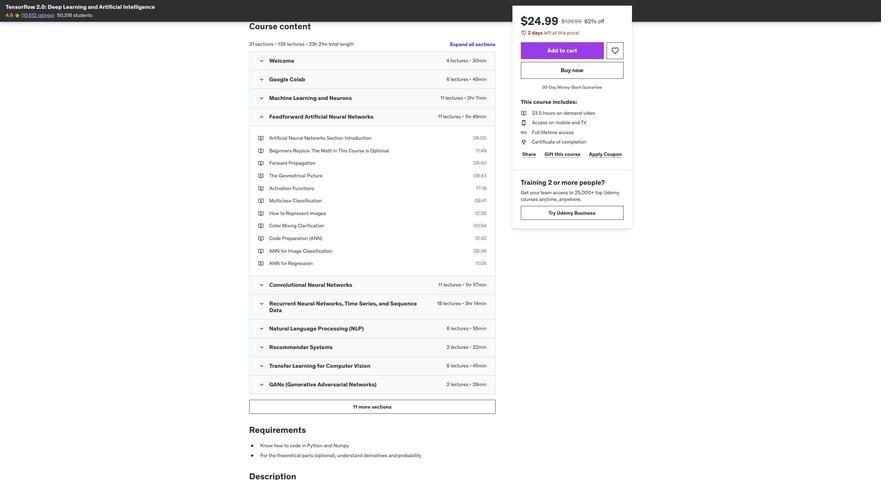 Task type: describe. For each thing, give the bounding box(es) containing it.
machine
[[269, 94, 292, 101]]

lectures for machine learning and neurons
[[446, 95, 463, 101]]

expand all sections button
[[450, 37, 496, 51]]

28min
[[473, 381, 487, 388]]

14min
[[474, 300, 487, 307]]

06:00
[[473, 135, 487, 141]]

139
[[278, 41, 286, 47]]

11 lectures • 2hr 7min
[[441, 95, 487, 101]]

welcome
[[269, 57, 294, 64]]

total
[[329, 41, 339, 47]]

includes:
[[553, 98, 577, 105]]

access inside training 2 or more people? get your team access to 25,000+ top udemy courses anytime, anywhere.
[[553, 189, 569, 196]]

add to cart
[[548, 47, 578, 54]]

xsmall image left for
[[249, 452, 255, 459]]

to right how
[[280, 210, 285, 216]]

natural
[[269, 325, 289, 332]]

mobile
[[556, 119, 571, 126]]

30-
[[543, 84, 550, 90]]

neural for convolutional
[[308, 281, 325, 288]]

coupon
[[604, 151, 622, 157]]

neural for artificial
[[289, 135, 303, 141]]

video
[[584, 110, 596, 116]]

all
[[469, 41, 475, 47]]

7min
[[476, 95, 487, 101]]

image
[[288, 248, 302, 254]]

08:41
[[475, 198, 487, 204]]

feedforward
[[269, 113, 304, 120]]

share button
[[521, 147, 538, 161]]

0 vertical spatial this
[[558, 30, 566, 36]]

25,000+
[[575, 189, 595, 196]]

how
[[269, 210, 279, 216]]

lectures for gans (generative adversarial networks)
[[451, 381, 469, 388]]

section
[[327, 135, 344, 141]]

buy
[[561, 67, 571, 74]]

1 horizontal spatial the
[[312, 147, 320, 154]]

regression
[[288, 260, 313, 267]]

courses
[[521, 196, 538, 203]]

sections for 11 more sections
[[372, 404, 392, 410]]

0 vertical spatial learning
[[63, 3, 87, 10]]

derivatives
[[364, 452, 388, 459]]

xsmall image for how to represent images
[[258, 210, 264, 217]]

22min
[[473, 344, 487, 350]]

$24.99
[[521, 14, 559, 28]]

• for machine learning and neurons
[[465, 95, 466, 101]]

00:54
[[474, 223, 487, 229]]

math
[[321, 147, 332, 154]]

• for gans (generative adversarial networks)
[[470, 381, 472, 388]]

lectures for recurrent neural networks, time series, and sequence data
[[444, 300, 461, 307]]

11 for convolutional neural networks
[[439, 282, 443, 288]]

introduction
[[345, 135, 372, 141]]

learning for machine
[[293, 94, 317, 101]]

small image for convolutional
[[258, 282, 265, 289]]

21 sections • 139 lectures • 23h 21m total length
[[249, 41, 354, 47]]

business
[[575, 210, 596, 216]]

transfer learning for computer vision
[[269, 362, 371, 369]]

deep
[[48, 3, 62, 10]]

6 lectures • 45min
[[447, 363, 487, 369]]

0 vertical spatial networks
[[348, 113, 374, 120]]

guarantee
[[583, 84, 603, 90]]

ann for ann for image classification
[[269, 248, 280, 254]]

series,
[[359, 300, 378, 307]]

requirements
[[249, 425, 306, 435]]

multiclass
[[269, 198, 292, 204]]

small image for feedforward
[[258, 113, 265, 120]]

udemy inside training 2 or more people? get your team access to 25,000+ top udemy courses anytime, anywhere.
[[604, 189, 620, 196]]

recurrent neural networks, time series, and sequence data
[[269, 300, 417, 314]]

get
[[521, 189, 529, 196]]

networks for artificial neural networks section introduction
[[305, 135, 326, 141]]

beginners rejoice: the math in this course is optional
[[269, 147, 389, 154]]

color
[[269, 223, 281, 229]]

small image for machine
[[258, 95, 265, 102]]

• for feedforward artificial neural networks
[[462, 113, 464, 120]]

ratings)
[[38, 12, 54, 18]]

back
[[572, 84, 582, 90]]

natural language processing (nlp)
[[269, 325, 364, 332]]

30-day money-back guarantee
[[543, 84, 603, 90]]

1hr for convolutional neural networks
[[466, 282, 472, 288]]

30min
[[473, 57, 487, 64]]

1 vertical spatial classification
[[303, 248, 333, 254]]

gift this course link
[[543, 147, 582, 161]]

left
[[544, 30, 552, 36]]

forward
[[269, 160, 288, 166]]

adversarial
[[318, 381, 348, 388]]

alarm image
[[521, 30, 527, 36]]

xsmall image for multiclass classification
[[258, 198, 264, 204]]

0 horizontal spatial udemy
[[557, 210, 574, 216]]

2 lectures • 28min
[[447, 381, 487, 388]]

11 more sections
[[353, 404, 392, 410]]

2 lectures • 22min
[[447, 344, 487, 350]]

xsmall image for beginners rejoice: the math in this course is optional
[[258, 147, 264, 154]]

• for transfer learning for computer vision
[[470, 363, 472, 369]]

numpy
[[334, 442, 349, 449]]

4 lectures • 30min
[[447, 57, 487, 64]]

picture
[[307, 172, 323, 179]]

small image for transfer learning for computer vision
[[258, 363, 265, 370]]

lectures for recommender systems
[[451, 344, 469, 350]]

neural down "neurons"
[[329, 113, 347, 120]]

small image for google
[[258, 76, 265, 83]]

in for this
[[334, 147, 338, 154]]

4
[[447, 57, 450, 64]]

11 inside button
[[353, 404, 358, 410]]

at
[[553, 30, 557, 36]]

2 for 2 lectures • 28min
[[447, 381, 450, 388]]

to inside training 2 or more people? get your team access to 25,000+ top udemy courses anytime, anywhere.
[[570, 189, 574, 196]]

xsmall image for activation functions
[[258, 185, 264, 192]]

apply coupon
[[590, 151, 622, 157]]

images
[[310, 210, 326, 216]]

• for google colab
[[470, 76, 472, 82]]

small image for natural language processing (nlp)
[[258, 325, 265, 332]]

gans (generative adversarial networks)
[[269, 381, 377, 388]]

18
[[438, 300, 442, 307]]

0 horizontal spatial sections
[[255, 41, 274, 47]]

language
[[290, 325, 317, 332]]

full lifetime access
[[532, 129, 574, 135]]

• for natural language processing (nlp)
[[470, 325, 472, 332]]

11 for feedforward artificial neural networks
[[438, 113, 442, 120]]

and left tv
[[572, 119, 580, 126]]

0 vertical spatial course
[[249, 21, 278, 32]]

code preparation (ann)
[[269, 235, 323, 241]]

add
[[548, 47, 559, 54]]

machine learning and neurons
[[269, 94, 352, 101]]

activation
[[269, 185, 291, 191]]

6 lectures • 55min
[[447, 325, 487, 332]]

gans
[[269, 381, 284, 388]]

small image for recommender systems
[[258, 344, 265, 351]]

team
[[541, 189, 552, 196]]

learning for transfer
[[293, 362, 316, 369]]

11:05
[[476, 260, 487, 267]]

2 inside training 2 or more people? get your team access to 25,000+ top udemy courses anytime, anywhere.
[[548, 178, 552, 187]]

• left 23h 21m
[[306, 41, 308, 47]]

11 lectures • 1hr 49min
[[438, 113, 487, 120]]

on-
[[557, 110, 565, 116]]

2.0:
[[36, 3, 46, 10]]

2 vertical spatial artificial
[[269, 135, 288, 141]]

intelligence
[[123, 3, 155, 10]]



Task type: locate. For each thing, give the bounding box(es) containing it.
forward propagation
[[269, 160, 316, 166]]

50,318
[[57, 12, 72, 18]]

4 small image from the top
[[258, 282, 265, 289]]

more right or
[[562, 178, 578, 187]]

1 vertical spatial ann
[[269, 260, 280, 267]]

small image left data
[[258, 300, 265, 307]]

networks for convolutional neural networks
[[327, 281, 353, 288]]

2 vertical spatial 6
[[447, 363, 450, 369]]

know
[[261, 442, 273, 449]]

1 vertical spatial 1hr
[[466, 282, 472, 288]]

0 vertical spatial 6
[[447, 76, 450, 82]]

xsmall image
[[521, 110, 527, 117], [258, 147, 264, 154], [258, 185, 264, 192], [258, 198, 264, 204], [258, 210, 264, 217], [258, 235, 264, 242], [249, 452, 255, 459]]

xsmall image left "multiclass"
[[258, 198, 264, 204]]

clarification
[[298, 223, 325, 229]]

1 vertical spatial course
[[349, 147, 365, 154]]

1 vertical spatial 49min
[[473, 113, 487, 120]]

small image left gans
[[258, 381, 265, 388]]

2 vertical spatial networks
[[327, 281, 353, 288]]

6 for natural language processing (nlp)
[[447, 325, 450, 332]]

1 small image from the top
[[258, 76, 265, 83]]

0 vertical spatial for
[[281, 248, 287, 254]]

23.5 hours on-demand video
[[532, 110, 596, 116]]

1 vertical spatial 6
[[447, 325, 450, 332]]

xsmall image
[[521, 119, 527, 126], [521, 129, 527, 136], [258, 135, 264, 142], [521, 139, 527, 146], [258, 160, 264, 167], [258, 172, 264, 179], [258, 223, 264, 230], [258, 248, 264, 255], [258, 260, 264, 267], [249, 442, 255, 449]]

neural down convolutional neural networks
[[297, 300, 315, 307]]

convolutional
[[269, 281, 307, 288]]

more
[[562, 178, 578, 187], [359, 404, 371, 410]]

expand all sections
[[450, 41, 496, 47]]

this right at
[[558, 30, 566, 36]]

xsmall image left activation
[[258, 185, 264, 192]]

3 6 from the top
[[447, 363, 450, 369]]

small image left feedforward
[[258, 113, 265, 120]]

11 down 11 lectures • 2hr 7min on the top of page
[[438, 113, 442, 120]]

in
[[334, 147, 338, 154], [302, 442, 306, 449]]

08:36
[[474, 248, 487, 254]]

small image for welcome
[[258, 57, 265, 65]]

artificial down machine learning and neurons
[[305, 113, 328, 120]]

training 2 or more people? get your team access to 25,000+ top udemy courses anytime, anywhere.
[[521, 178, 620, 203]]

11 lectures • 1hr 57min
[[439, 282, 487, 288]]

sequence
[[390, 300, 417, 307]]

0 horizontal spatial more
[[359, 404, 371, 410]]

1hr for feedforward artificial neural networks
[[465, 113, 472, 120]]

1 vertical spatial udemy
[[557, 210, 574, 216]]

data
[[269, 307, 282, 314]]

networks up the "introduction"
[[348, 113, 374, 120]]

5 small image from the top
[[258, 381, 265, 388]]

49min down 30min
[[473, 76, 487, 82]]

lectures right 4
[[451, 57, 469, 64]]

5 small image from the top
[[258, 300, 265, 307]]

1 vertical spatial learning
[[293, 94, 317, 101]]

2 vertical spatial for
[[317, 362, 325, 369]]

to up anywhere.
[[570, 189, 574, 196]]

this right gift
[[555, 151, 564, 157]]

0 vertical spatial this
[[521, 98, 532, 105]]

anywhere.
[[560, 196, 582, 203]]

lectures for convolutional neural networks
[[444, 282, 462, 288]]

in for python
[[302, 442, 306, 449]]

lectures for transfer learning for computer vision
[[451, 363, 469, 369]]

neural for recurrent
[[297, 300, 315, 307]]

17:18
[[476, 185, 487, 191]]

0 horizontal spatial course
[[534, 98, 552, 105]]

course
[[534, 98, 552, 105], [565, 151, 581, 157]]

• for welcome
[[470, 57, 472, 64]]

course up 23.5
[[534, 98, 552, 105]]

0 vertical spatial more
[[562, 178, 578, 187]]

gift this course
[[545, 151, 581, 157]]

1hr down the 2hr
[[465, 113, 472, 120]]

• left 139
[[275, 41, 277, 47]]

sections
[[255, 41, 274, 47], [476, 41, 496, 47], [372, 404, 392, 410]]

2 small image from the top
[[258, 325, 265, 332]]

0 horizontal spatial artificial
[[99, 3, 122, 10]]

1 vertical spatial for
[[281, 260, 287, 267]]

optional
[[371, 147, 389, 154]]

2 for 2 lectures • 22min
[[447, 344, 450, 350]]

lectures down 6 lectures • 45min
[[451, 381, 469, 388]]

0 horizontal spatial in
[[302, 442, 306, 449]]

small image for recurrent
[[258, 300, 265, 307]]

1 horizontal spatial sections
[[372, 404, 392, 410]]

1 horizontal spatial course
[[349, 147, 365, 154]]

0 vertical spatial classification
[[293, 198, 322, 204]]

access down mobile
[[559, 129, 574, 135]]

• for convolutional neural networks
[[463, 282, 465, 288]]

• left 57min
[[463, 282, 465, 288]]

• up the 2hr
[[470, 76, 472, 82]]

access down or
[[553, 189, 569, 196]]

sections inside dropdown button
[[476, 41, 496, 47]]

6 up 2 lectures • 22min
[[447, 325, 450, 332]]

lectures left the 2hr
[[446, 95, 463, 101]]

small image
[[258, 57, 265, 65], [258, 325, 265, 332], [258, 344, 265, 351], [258, 363, 265, 370], [258, 381, 265, 388]]

• left the 22min
[[470, 344, 472, 350]]

0 horizontal spatial this
[[339, 147, 348, 154]]

off
[[598, 18, 605, 25]]

for left computer on the left of the page
[[317, 362, 325, 369]]

learning down recommender systems
[[293, 362, 316, 369]]

neural up networks,
[[308, 281, 325, 288]]

try udemy business
[[549, 210, 596, 216]]

this
[[558, 30, 566, 36], [555, 151, 564, 157]]

lectures right 139
[[287, 41, 305, 47]]

neural up the rejoice:
[[289, 135, 303, 141]]

ann
[[269, 248, 280, 254], [269, 260, 280, 267]]

for the theoretical parts (optional), understand derivatives and probability
[[261, 452, 422, 459]]

2 6 from the top
[[447, 325, 450, 332]]

represent
[[286, 210, 309, 216]]

small image for gans (generative adversarial networks)
[[258, 381, 265, 388]]

geometrical
[[279, 172, 306, 179]]

lectures up 11 lectures • 2hr 7min on the top of page
[[451, 76, 469, 82]]

1 horizontal spatial this
[[521, 98, 532, 105]]

2 horizontal spatial sections
[[476, 41, 496, 47]]

networks up 'math'
[[305, 135, 326, 141]]

lectures for feedforward artificial neural networks
[[444, 113, 461, 120]]

and left probability
[[389, 452, 397, 459]]

recommender
[[269, 344, 309, 351]]

1 vertical spatial artificial
[[305, 113, 328, 120]]

days
[[532, 30, 543, 36]]

0 vertical spatial the
[[312, 147, 320, 154]]

1 ann from the top
[[269, 248, 280, 254]]

1 vertical spatial more
[[359, 404, 371, 410]]

this
[[521, 98, 532, 105], [339, 147, 348, 154]]

2 49min from the top
[[473, 113, 487, 120]]

0 vertical spatial course
[[534, 98, 552, 105]]

lectures for natural language processing (nlp)
[[451, 325, 469, 332]]

(10,612 ratings)
[[21, 12, 54, 18]]

more inside '11 more sections' button
[[359, 404, 371, 410]]

add to cart button
[[521, 42, 604, 59]]

sections down networks)
[[372, 404, 392, 410]]

11 up 11 lectures • 1hr 49min
[[441, 95, 445, 101]]

12:42
[[475, 235, 487, 241]]

recurrent
[[269, 300, 296, 307]]

small image left google
[[258, 76, 265, 83]]

ann for ann for regression
[[269, 260, 280, 267]]

small image left 'recommender'
[[258, 344, 265, 351]]

23h 21m
[[309, 41, 328, 47]]

and inside the recurrent neural networks, time series, and sequence data
[[379, 300, 389, 307]]

0 vertical spatial access
[[559, 129, 574, 135]]

2 small image from the top
[[258, 95, 265, 102]]

sections right 21
[[255, 41, 274, 47]]

82%
[[585, 18, 597, 25]]

demand
[[565, 110, 583, 116]]

learning down colab
[[293, 94, 317, 101]]

networks)
[[349, 381, 377, 388]]

1 49min from the top
[[473, 76, 487, 82]]

people?
[[580, 178, 605, 187]]

2 down 6 lectures • 45min
[[447, 381, 450, 388]]

ann for regression
[[269, 260, 313, 267]]

lectures up 6 lectures • 45min
[[451, 344, 469, 350]]

the geometrical picture
[[269, 172, 323, 179]]

to right "how"
[[285, 442, 289, 449]]

and right series,
[[379, 300, 389, 307]]

lectures for welcome
[[451, 57, 469, 64]]

access
[[559, 129, 574, 135], [553, 189, 569, 196]]

2 right alarm 'image'
[[528, 30, 531, 36]]

0 vertical spatial in
[[334, 147, 338, 154]]

• left "55min"
[[470, 325, 472, 332]]

1 vertical spatial access
[[553, 189, 569, 196]]

in right 'math'
[[334, 147, 338, 154]]

udemy right try
[[557, 210, 574, 216]]

course up 21
[[249, 21, 278, 32]]

1 small image from the top
[[258, 57, 265, 65]]

more down networks)
[[359, 404, 371, 410]]

1hr left 57min
[[466, 282, 472, 288]]

learning up 50,318 students
[[63, 3, 87, 10]]

21
[[249, 41, 254, 47]]

1hr
[[465, 113, 472, 120], [466, 282, 472, 288]]

lectures up 2 lectures • 22min
[[451, 325, 469, 332]]

2 for 2 days left at this price!
[[528, 30, 531, 36]]

2 left or
[[548, 178, 552, 187]]

• for recommender systems
[[470, 344, 472, 350]]

1 vertical spatial course
[[565, 151, 581, 157]]

• left '3hr'
[[463, 300, 464, 307]]

networks
[[348, 113, 374, 120], [305, 135, 326, 141], [327, 281, 353, 288]]

now
[[573, 67, 584, 74]]

49min down 7min
[[473, 113, 487, 120]]

2 ann from the top
[[269, 260, 280, 267]]

6 for google colab
[[447, 76, 450, 82]]

3 small image from the top
[[258, 344, 265, 351]]

ann for image classification
[[269, 248, 333, 254]]

2 vertical spatial learning
[[293, 362, 316, 369]]

neurons
[[330, 94, 352, 101]]

course left is
[[349, 147, 365, 154]]

neural inside the recurrent neural networks, time series, and sequence data
[[297, 300, 315, 307]]

for for image
[[281, 248, 287, 254]]

top
[[596, 189, 603, 196]]

lectures right 18
[[444, 300, 461, 307]]

• left the 2hr
[[465, 95, 466, 101]]

• for recurrent neural networks, time series, and sequence data
[[463, 300, 464, 307]]

expand
[[450, 41, 468, 47]]

1 vertical spatial networks
[[305, 135, 326, 141]]

colab
[[290, 76, 305, 83]]

try
[[549, 210, 556, 216]]

probability
[[398, 452, 422, 459]]

1 vertical spatial this
[[339, 147, 348, 154]]

udemy right top
[[604, 189, 620, 196]]

1 horizontal spatial udemy
[[604, 189, 620, 196]]

understand
[[338, 452, 363, 459]]

lectures for google colab
[[451, 76, 469, 82]]

11 for machine learning and neurons
[[441, 95, 445, 101]]

• left 28min
[[470, 381, 472, 388]]

more inside training 2 or more people? get your team access to 25,000+ top udemy courses anytime, anywhere.
[[562, 178, 578, 187]]

to left cart
[[560, 47, 566, 54]]

for left image
[[281, 248, 287, 254]]

price!
[[568, 30, 580, 36]]

• left 30min
[[470, 57, 472, 64]]

6 down 4
[[447, 76, 450, 82]]

11 up 18
[[439, 282, 443, 288]]

• down 11 lectures • 2hr 7min on the top of page
[[462, 113, 464, 120]]

classification down (ann) on the left
[[303, 248, 333, 254]]

0 horizontal spatial the
[[269, 172, 278, 179]]

4 small image from the top
[[258, 363, 265, 370]]

0 vertical spatial artificial
[[99, 3, 122, 10]]

and up students
[[88, 3, 98, 10]]

1 vertical spatial this
[[555, 151, 564, 157]]

content
[[280, 21, 311, 32]]

6 up 2 lectures • 28min
[[447, 363, 450, 369]]

0 vertical spatial udemy
[[604, 189, 620, 196]]

1 vertical spatial the
[[269, 172, 278, 179]]

small image
[[258, 76, 265, 83], [258, 95, 265, 102], [258, 113, 265, 120], [258, 282, 265, 289], [258, 300, 265, 307]]

google colab
[[269, 76, 305, 83]]

to inside button
[[560, 47, 566, 54]]

for
[[281, 248, 287, 254], [281, 260, 287, 267], [317, 362, 325, 369]]

11 down networks)
[[353, 404, 358, 410]]

1 horizontal spatial more
[[562, 178, 578, 187]]

0 vertical spatial 1hr
[[465, 113, 472, 120]]

the left 'math'
[[312, 147, 320, 154]]

functions
[[293, 185, 314, 191]]

(optional),
[[315, 452, 336, 459]]

09:40
[[474, 160, 487, 166]]

1 horizontal spatial course
[[565, 151, 581, 157]]

length
[[340, 41, 354, 47]]

in right code
[[302, 442, 306, 449]]

0 horizontal spatial course
[[249, 21, 278, 32]]

training
[[521, 178, 547, 187]]

sections for expand all sections
[[476, 41, 496, 47]]

xsmall image for code preparation (ann)
[[258, 235, 264, 242]]

1 horizontal spatial artificial
[[269, 135, 288, 141]]

and left "neurons"
[[318, 94, 328, 101]]

tv
[[581, 119, 587, 126]]

for for regression
[[281, 260, 287, 267]]

networks up networks,
[[327, 281, 353, 288]]

artificial left intelligence
[[99, 3, 122, 10]]

xsmall image left 23.5
[[521, 110, 527, 117]]

the down forward
[[269, 172, 278, 179]]

for left regression
[[281, 260, 287, 267]]

49min
[[473, 76, 487, 82], [473, 113, 487, 120]]

3 small image from the top
[[258, 113, 265, 120]]

1 horizontal spatial in
[[334, 147, 338, 154]]

artificial up beginners
[[269, 135, 288, 141]]

course down 'completion'
[[565, 151, 581, 157]]

rejoice:
[[293, 147, 311, 154]]

lectures up 18 lectures • 3hr 14min
[[444, 282, 462, 288]]

tensorflow 2.0: deep learning and artificial intelligence
[[6, 3, 155, 10]]

• left 45min
[[470, 363, 472, 369]]

0 vertical spatial 49min
[[473, 76, 487, 82]]

share
[[523, 151, 536, 157]]

11 more sections button
[[249, 400, 496, 414]]

your
[[530, 189, 540, 196]]

lectures down 11 lectures • 2hr 7min on the top of page
[[444, 113, 461, 120]]

small image left machine
[[258, 95, 265, 102]]

small image left welcome
[[258, 57, 265, 65]]

and up the (optional),
[[324, 442, 332, 449]]

sections inside button
[[372, 404, 392, 410]]

wishlist image
[[611, 46, 620, 55]]

1 6 from the top
[[447, 76, 450, 82]]

access on mobile and tv
[[532, 119, 587, 126]]

small image left convolutional
[[258, 282, 265, 289]]

23.5
[[532, 110, 542, 116]]

xsmall image left how
[[258, 210, 264, 217]]

xsmall image left beginners
[[258, 147, 264, 154]]

small image left the natural
[[258, 325, 265, 332]]

1 vertical spatial in
[[302, 442, 306, 449]]

6 for transfer learning for computer vision
[[447, 363, 450, 369]]

xsmall image left code in the left of the page
[[258, 235, 264, 242]]

2 horizontal spatial artificial
[[305, 113, 328, 120]]

0 vertical spatial ann
[[269, 248, 280, 254]]

classification down functions
[[293, 198, 322, 204]]

lectures
[[287, 41, 305, 47], [451, 57, 469, 64], [451, 76, 469, 82], [446, 95, 463, 101], [444, 113, 461, 120], [444, 282, 462, 288], [444, 300, 461, 307], [451, 325, 469, 332], [451, 344, 469, 350], [451, 363, 469, 369], [451, 381, 469, 388]]

sections right all
[[476, 41, 496, 47]]

buy now button
[[521, 62, 624, 79]]

small image left "transfer"
[[258, 363, 265, 370]]



Task type: vqa. For each thing, say whether or not it's contained in the screenshot.


